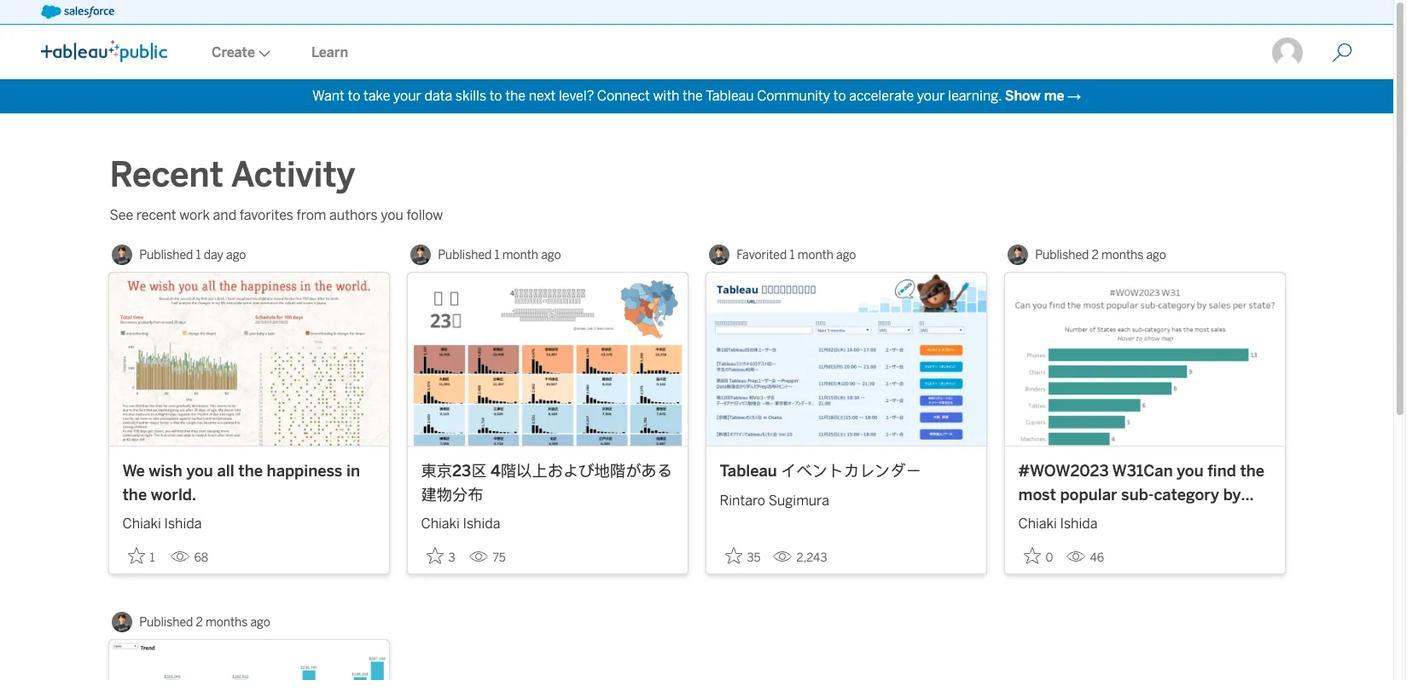 Task type: describe. For each thing, give the bounding box(es) containing it.
0
[[1046, 552, 1053, 566]]

chiaki ishida for #wow2023 w31can you find the most popular sub-category by sales per state?
[[1018, 516, 1098, 533]]

we wish you all the happiness in the world. link
[[122, 461, 375, 508]]

1 vertical spatial months
[[206, 616, 248, 630]]

show me link
[[1005, 88, 1064, 104]]

published for 東京23区
[[438, 248, 492, 262]]

see
[[110, 207, 133, 224]]

chiaki ishida image for #wow2023 w31can you find the most popular sub-category by sales per state?
[[1008, 245, 1028, 265]]

1 inside button
[[150, 552, 155, 566]]

day
[[204, 248, 223, 262]]

level?
[[559, 88, 594, 104]]

workbook thumbnail image for w31can
[[1005, 273, 1285, 447]]

month for 4階以上および地階がある
[[502, 248, 538, 262]]

chiaki ishida image for we wish you all the happiness in the world.
[[112, 245, 133, 265]]

1 for イベントカレンダー
[[790, 248, 795, 262]]

logo image
[[41, 40, 167, 62]]

category
[[1154, 486, 1219, 505]]

ishida for wish
[[164, 516, 202, 533]]

4階以上および地階がある
[[491, 463, 672, 482]]

create
[[212, 44, 255, 61]]

go to search image
[[1311, 43, 1373, 63]]

1 your from the left
[[393, 88, 421, 104]]

chiaki ishida image for tableau イベントカレンダー
[[709, 245, 730, 265]]

68 views element
[[163, 545, 215, 573]]

75 views element
[[462, 545, 513, 573]]

chiaki ishida for 東京23区 4階以上および地階がある 建物分布
[[421, 516, 500, 533]]

0 vertical spatial 2
[[1092, 248, 1099, 262]]

2 your from the left
[[917, 88, 945, 104]]

chiaki for we wish you all the happiness in the world.
[[122, 516, 161, 533]]

#wow2023 w31can you find the most popular sub-category by sales per state? link
[[1018, 461, 1271, 528]]

0 vertical spatial months
[[1101, 248, 1144, 262]]

75
[[493, 552, 506, 566]]

chiaki for 東京23区 4階以上および地階がある 建物分布
[[421, 516, 460, 533]]

recent
[[136, 207, 176, 224]]

1 for 4階以上および地階がある
[[494, 248, 500, 262]]

recent activity
[[110, 154, 355, 195]]

learning.
[[948, 88, 1002, 104]]

favorited 1 month ago
[[737, 248, 856, 262]]

by
[[1223, 486, 1241, 505]]

learn link
[[291, 26, 369, 79]]

want to take your data skills to the next level? connect with the tableau community to accelerate your learning. show me →
[[312, 88, 1081, 104]]

1 horizontal spatial you
[[381, 207, 403, 224]]

published 1 day ago
[[139, 248, 246, 262]]

want
[[312, 88, 345, 104]]

you for #wow2023 w31can you find the most popular sub-category by sales per state?
[[1177, 463, 1204, 482]]

favorites
[[240, 207, 293, 224]]

the inside #wow2023 w31can you find the most popular sub-category by sales per state?
[[1240, 463, 1265, 482]]

terry.turtle image
[[1271, 36, 1305, 70]]

the down "we"
[[122, 486, 147, 505]]

world.
[[151, 486, 196, 505]]

tableau イベントカレンダー
[[720, 463, 921, 482]]

community
[[757, 88, 830, 104]]

chiaki ishida link for 4階以上および地階がある
[[421, 508, 674, 535]]

we wish you all the happiness in the world.
[[122, 463, 360, 505]]

3
[[448, 552, 455, 566]]

show
[[1005, 88, 1041, 104]]

me
[[1044, 88, 1064, 104]]

1 vertical spatial tableau
[[720, 463, 777, 482]]

published 1 month ago
[[438, 248, 561, 262]]

authors
[[329, 207, 378, 224]]

the right with
[[683, 88, 703, 104]]

per
[[1060, 510, 1085, 528]]

workbook thumbnail image for 4階以上および地階がある
[[407, 273, 687, 447]]

1 to from the left
[[348, 88, 360, 104]]

tableau イベントカレンダー link
[[720, 461, 972, 484]]

you for we wish you all the happiness in the world.
[[186, 463, 213, 482]]

see recent work and favorites from authors you follow
[[110, 207, 443, 224]]

the right 'all'
[[238, 463, 263, 482]]

chiaki for #wow2023 w31can you find the most popular sub-category by sales per state?
[[1018, 516, 1057, 533]]

東京23区 4階以上および地階がある 建物分布 link
[[421, 461, 674, 508]]

workbook thumbnail image for wish
[[109, 273, 389, 447]]

state?
[[1089, 510, 1136, 528]]

rintaro sugimura
[[720, 493, 829, 509]]

0 vertical spatial published 2 months ago
[[1035, 248, 1166, 262]]

month for イベントカレンダー
[[798, 248, 834, 262]]



Task type: locate. For each thing, give the bounding box(es) containing it.
tableau right with
[[706, 88, 754, 104]]

chiaki
[[122, 516, 161, 533], [421, 516, 460, 533], [1018, 516, 1057, 533]]

take
[[363, 88, 390, 104]]

#wow2023
[[1018, 463, 1109, 482]]

→
[[1067, 88, 1081, 104]]

2 to from the left
[[489, 88, 502, 104]]

ishida for 4階以上および地階がある
[[463, 516, 500, 533]]

1 chiaki ishida from the left
[[122, 516, 202, 533]]

35
[[747, 552, 761, 566]]

accelerate
[[849, 88, 914, 104]]

2 month from the left
[[798, 248, 834, 262]]

published
[[139, 248, 193, 262], [438, 248, 492, 262], [1035, 248, 1089, 262], [139, 616, 193, 630]]

with
[[653, 88, 680, 104]]

1 horizontal spatial chiaki ishida link
[[421, 508, 674, 535]]

all
[[217, 463, 234, 482]]

your right take on the top left of page
[[393, 88, 421, 104]]

from
[[296, 207, 326, 224]]

the right find at the bottom right of page
[[1240, 463, 1265, 482]]

#wow2023 w31can you find the most popular sub-category by sales per state?
[[1018, 463, 1265, 528]]

next
[[529, 88, 556, 104]]

Add Favorite button
[[1018, 543, 1059, 571]]

0 horizontal spatial months
[[206, 616, 248, 630]]

favorited
[[737, 248, 787, 262]]

0 horizontal spatial ishida
[[164, 516, 202, 533]]

your
[[393, 88, 421, 104], [917, 88, 945, 104]]

2 horizontal spatial chiaki ishida link
[[1018, 508, 1271, 535]]

sugimura
[[768, 493, 829, 509]]

rintaro sugimura link
[[720, 484, 972, 512]]

1 horizontal spatial ishida
[[463, 516, 500, 533]]

2 horizontal spatial you
[[1177, 463, 1204, 482]]

1 chiaki from the left
[[122, 516, 161, 533]]

3 to from the left
[[833, 88, 846, 104]]

the left next
[[505, 88, 526, 104]]

chiaki ishida link for wish
[[122, 508, 375, 535]]

you
[[381, 207, 403, 224], [186, 463, 213, 482], [1177, 463, 1204, 482]]

tableau up "rintaro"
[[720, 463, 777, 482]]

2 horizontal spatial to
[[833, 88, 846, 104]]

建物分布
[[421, 486, 483, 505]]

work
[[179, 207, 210, 224]]

you inside we wish you all the happiness in the world.
[[186, 463, 213, 482]]

2,243
[[797, 552, 827, 566]]

0 vertical spatial tableau
[[706, 88, 754, 104]]

1 vertical spatial published 2 months ago
[[139, 616, 270, 630]]

東京23区
[[421, 463, 487, 482]]

2 horizontal spatial chiaki ishida
[[1018, 516, 1098, 533]]

1 workbook thumbnail image from the left
[[109, 273, 389, 447]]

published for we
[[139, 248, 193, 262]]

0 horizontal spatial you
[[186, 463, 213, 482]]

0 horizontal spatial your
[[393, 88, 421, 104]]

ishida for w31can
[[1060, 516, 1098, 533]]

your left learning.
[[917, 88, 945, 104]]

3 chiaki from the left
[[1018, 516, 1057, 533]]

1 ishida from the left
[[164, 516, 202, 533]]

you inside #wow2023 w31can you find the most popular sub-category by sales per state?
[[1177, 463, 1204, 482]]

0 horizontal spatial published 2 months ago
[[139, 616, 270, 630]]

1 month from the left
[[502, 248, 538, 262]]

イベントカレンダー
[[781, 463, 921, 482]]

sales
[[1018, 510, 1056, 528]]

data
[[424, 88, 452, 104]]

chiaki ishida
[[122, 516, 202, 533], [421, 516, 500, 533], [1018, 516, 1098, 533]]

w31can
[[1112, 463, 1173, 482]]

create button
[[191, 26, 291, 79]]

3 chiaki ishida from the left
[[1018, 516, 1098, 533]]

0 horizontal spatial chiaki ishida
[[122, 516, 202, 533]]

chiaki ishida link down the sub-
[[1018, 508, 1271, 535]]

ago
[[226, 248, 246, 262], [541, 248, 561, 262], [836, 248, 856, 262], [1146, 248, 1166, 262], [250, 616, 270, 630]]

happiness
[[267, 463, 342, 482]]

1
[[196, 248, 201, 262], [494, 248, 500, 262], [790, 248, 795, 262], [150, 552, 155, 566]]

2 horizontal spatial ishida
[[1060, 516, 1098, 533]]

published 2 months ago
[[1035, 248, 1166, 262], [139, 616, 270, 630]]

you up category
[[1177, 463, 1204, 482]]

connect
[[597, 88, 650, 104]]

you left follow
[[381, 207, 403, 224]]

in
[[346, 463, 360, 482]]

learn
[[311, 44, 348, 61]]

Add Favorite button
[[720, 543, 766, 571]]

東京23区 4階以上および地階がある 建物分布
[[421, 463, 672, 505]]

ago for w31can
[[1146, 248, 1166, 262]]

2 chiaki ishida from the left
[[421, 516, 500, 533]]

you left 'all'
[[186, 463, 213, 482]]

4 workbook thumbnail image from the left
[[1005, 273, 1285, 447]]

Add Favorite button
[[122, 543, 163, 571]]

1 horizontal spatial to
[[489, 88, 502, 104]]

published for #wow2023
[[1035, 248, 1089, 262]]

salesforce logo image
[[41, 5, 114, 19]]

1 horizontal spatial published 2 months ago
[[1035, 248, 1166, 262]]

1 horizontal spatial your
[[917, 88, 945, 104]]

recent
[[110, 154, 223, 195]]

ishida
[[164, 516, 202, 533], [463, 516, 500, 533], [1060, 516, 1098, 533]]

workbook thumbnail image for イベントカレンダー
[[706, 273, 986, 447]]

month
[[502, 248, 538, 262], [798, 248, 834, 262]]

1 horizontal spatial month
[[798, 248, 834, 262]]

workbook thumbnail image
[[109, 273, 389, 447], [407, 273, 687, 447], [706, 273, 986, 447], [1005, 273, 1285, 447]]

3 chiaki ishida link from the left
[[1018, 508, 1271, 535]]

ago for 4階以上および地階がある
[[541, 248, 561, 262]]

1 vertical spatial 2
[[196, 616, 203, 630]]

ishida up "75 views" element
[[463, 516, 500, 533]]

skills
[[455, 88, 486, 104]]

ago for イベントカレンダー
[[836, 248, 856, 262]]

0 horizontal spatial chiaki
[[122, 516, 161, 533]]

chiaki ishida image for 東京23区 4階以上および地階がある 建物分布
[[411, 245, 431, 265]]

ishida down popular
[[1060, 516, 1098, 533]]

2 ishida from the left
[[463, 516, 500, 533]]

chiaki ishida down 建物分布
[[421, 516, 500, 533]]

and
[[213, 207, 236, 224]]

0 horizontal spatial month
[[502, 248, 538, 262]]

46 views element
[[1059, 545, 1111, 573]]

1 horizontal spatial chiaki ishida
[[421, 516, 500, 533]]

chiaki ishida down world.
[[122, 516, 202, 533]]

1 for wish
[[196, 248, 201, 262]]

ago for wish
[[226, 248, 246, 262]]

chiaki ishida image
[[112, 245, 133, 265], [411, 245, 431, 265], [709, 245, 730, 265], [1008, 245, 1028, 265], [112, 613, 133, 633]]

months
[[1101, 248, 1144, 262], [206, 616, 248, 630]]

ishida down world.
[[164, 516, 202, 533]]

chiaki down most
[[1018, 516, 1057, 533]]

0 horizontal spatial chiaki ishida link
[[122, 508, 375, 535]]

68
[[194, 552, 208, 566]]

wish
[[149, 463, 183, 482]]

0 horizontal spatial 2
[[196, 616, 203, 630]]

2
[[1092, 248, 1099, 262], [196, 616, 203, 630]]

1 horizontal spatial 2
[[1092, 248, 1099, 262]]

most
[[1018, 486, 1056, 505]]

activity
[[231, 154, 355, 195]]

tableau
[[706, 88, 754, 104], [720, 463, 777, 482]]

chiaki up 1 button
[[122, 516, 161, 533]]

chiaki ishida up '0' in the right bottom of the page
[[1018, 516, 1098, 533]]

1 horizontal spatial months
[[1101, 248, 1144, 262]]

chiaki ishida link down '東京23区 4階以上および地階がある 建物分布'
[[421, 508, 674, 535]]

rintaro
[[720, 493, 765, 509]]

2 horizontal spatial chiaki
[[1018, 516, 1057, 533]]

2 workbook thumbnail image from the left
[[407, 273, 687, 447]]

to right skills
[[489, 88, 502, 104]]

2,243 views element
[[766, 545, 834, 573]]

sub-
[[1121, 486, 1154, 505]]

find
[[1208, 463, 1236, 482]]

chiaki down 建物分布
[[421, 516, 460, 533]]

3 ishida from the left
[[1060, 516, 1098, 533]]

chiaki ishida link down we wish you all the happiness in the world.
[[122, 508, 375, 535]]

to left take on the top left of page
[[348, 88, 360, 104]]

to
[[348, 88, 360, 104], [489, 88, 502, 104], [833, 88, 846, 104]]

0 horizontal spatial to
[[348, 88, 360, 104]]

chiaki ishida link
[[122, 508, 375, 535], [421, 508, 674, 535], [1018, 508, 1271, 535]]

46
[[1090, 552, 1104, 566]]

the
[[505, 88, 526, 104], [683, 88, 703, 104], [238, 463, 263, 482], [1240, 463, 1265, 482], [122, 486, 147, 505]]

chiaki ishida link for w31can
[[1018, 508, 1271, 535]]

chiaki ishida for we wish you all the happiness in the world.
[[122, 516, 202, 533]]

1 horizontal spatial chiaki
[[421, 516, 460, 533]]

popular
[[1060, 486, 1117, 505]]

3 workbook thumbnail image from the left
[[706, 273, 986, 447]]

2 chiaki ishida link from the left
[[421, 508, 674, 535]]

Add Favorite button
[[421, 543, 462, 571]]

to left accelerate
[[833, 88, 846, 104]]

follow
[[407, 207, 443, 224]]

we
[[122, 463, 145, 482]]

1 chiaki ishida link from the left
[[122, 508, 375, 535]]

2 chiaki from the left
[[421, 516, 460, 533]]



Task type: vqa. For each thing, say whether or not it's contained in the screenshot.


